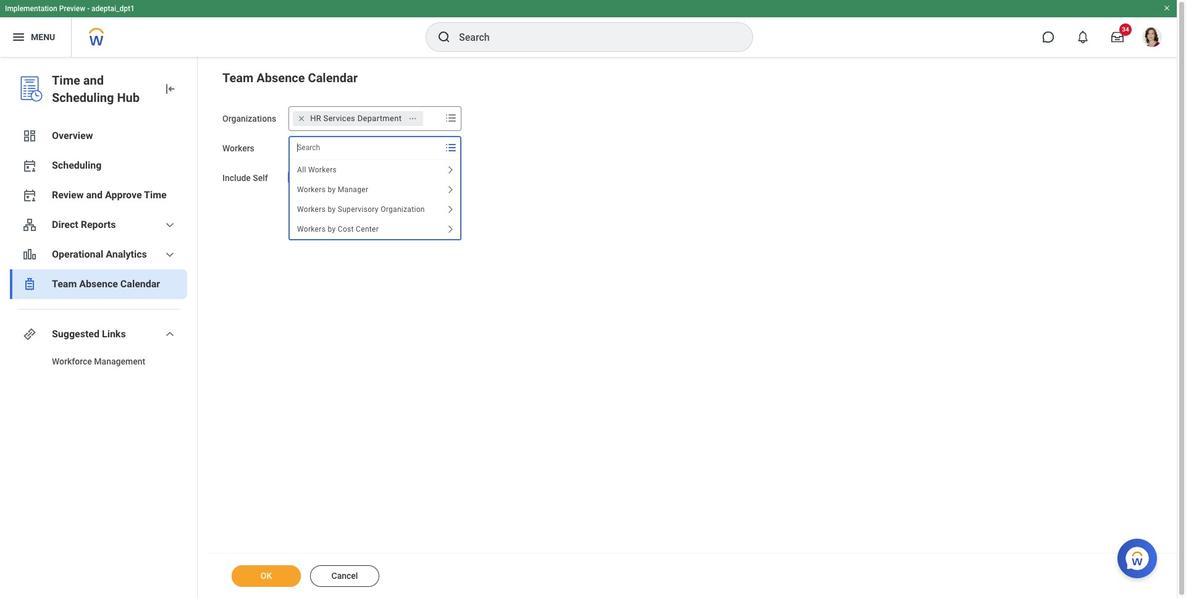 Task type: describe. For each thing, give the bounding box(es) containing it.
time inside time and scheduling hub
[[52, 73, 80, 88]]

chevron down small image
[[163, 327, 177, 342]]

hub
[[117, 90, 140, 105]]

task timeoff image
[[22, 277, 37, 292]]

ok button
[[232, 566, 301, 587]]

analytics
[[106, 248, 147, 260]]

implementation
[[5, 4, 57, 13]]

scheduling link
[[10, 151, 187, 181]]

time and scheduling hub
[[52, 73, 140, 105]]

links
[[102, 328, 126, 340]]

suggested links button
[[10, 320, 187, 349]]

direct
[[52, 219, 78, 231]]

notifications large image
[[1077, 31, 1090, 43]]

all
[[297, 166, 306, 174]]

cancel button
[[310, 566, 380, 587]]

suggested
[[52, 328, 100, 340]]

preview
[[59, 4, 85, 13]]

absence inside navigation pane region
[[79, 278, 118, 290]]

reports
[[81, 219, 116, 231]]

overview link
[[10, 121, 187, 151]]

dashboard image
[[22, 129, 37, 143]]

chevron right small image for manager
[[443, 182, 458, 197]]

workers for workers by cost center
[[297, 225, 326, 234]]

calendar user solid image
[[22, 188, 37, 203]]

ok
[[261, 571, 272, 581]]

workers by manager
[[297, 185, 369, 194]]

direct reports
[[52, 219, 116, 231]]

services
[[324, 114, 356, 123]]

center
[[356, 225, 379, 234]]

hr services department, press delete to clear value. option
[[293, 111, 424, 126]]

calendar inside navigation pane region
[[120, 278, 160, 290]]

and for time
[[83, 73, 104, 88]]

workers for workers by supervisory organization
[[297, 205, 326, 214]]

menu button
[[0, 17, 71, 57]]

justify image
[[11, 30, 26, 45]]

and for review
[[86, 189, 103, 201]]

adeptai_dpt1
[[92, 4, 135, 13]]

34 button
[[1105, 23, 1132, 51]]

related actions image
[[409, 114, 417, 123]]

direct reports button
[[10, 210, 187, 240]]

time and scheduling hub element
[[52, 72, 153, 106]]

supervisory
[[338, 205, 379, 214]]

chevron down small image for reports
[[163, 218, 177, 232]]

workers for workers by manager
[[297, 185, 326, 194]]

link image
[[22, 327, 37, 342]]

hr services department
[[310, 114, 402, 123]]

include self
[[223, 173, 268, 183]]

operational analytics button
[[10, 240, 187, 270]]

management
[[94, 357, 145, 367]]

by for supervisory
[[328, 205, 336, 214]]

34
[[1123, 26, 1130, 33]]

Workers field
[[289, 137, 441, 159]]

prompts image
[[444, 140, 459, 155]]

by for cost
[[328, 225, 336, 234]]

chevron down small image for analytics
[[163, 247, 177, 262]]

workers by cost center
[[297, 225, 379, 234]]

cancel
[[332, 571, 358, 581]]

department
[[358, 114, 402, 123]]

hr services department element
[[310, 113, 402, 124]]

workforce
[[52, 357, 92, 367]]



Task type: locate. For each thing, give the bounding box(es) containing it.
team absence calendar link
[[10, 270, 187, 299]]

Search Workday  search field
[[459, 23, 728, 51]]

0 vertical spatial team absence calendar
[[223, 70, 358, 85]]

view team image
[[22, 218, 37, 232]]

workers down "all workers"
[[297, 185, 326, 194]]

1 vertical spatial chevron down small image
[[163, 247, 177, 262]]

0 vertical spatial time
[[52, 73, 80, 88]]

1 horizontal spatial time
[[144, 189, 167, 201]]

chevron right small image up chevron right small image
[[443, 182, 458, 197]]

workers for workers
[[223, 143, 255, 153]]

navigation pane region
[[0, 57, 198, 598]]

chevron down small image inside "operational analytics" dropdown button
[[163, 247, 177, 262]]

menu
[[31, 32, 55, 42]]

workers left cost
[[297, 225, 326, 234]]

2 vertical spatial chevron right small image
[[443, 222, 458, 237]]

0 horizontal spatial time
[[52, 73, 80, 88]]

team absence calendar up "x small" icon
[[223, 70, 358, 85]]

0 horizontal spatial absence
[[79, 278, 118, 290]]

1 vertical spatial team
[[52, 278, 77, 290]]

operational analytics
[[52, 248, 147, 260]]

chart image
[[22, 247, 37, 262]]

2 chevron right small image from the top
[[443, 182, 458, 197]]

absence
[[257, 70, 305, 85], [79, 278, 118, 290]]

profile logan mcneil image
[[1143, 27, 1163, 50]]

workers right all
[[308, 166, 337, 174]]

approve
[[105, 189, 142, 201]]

team absence calendar inside navigation pane region
[[52, 278, 160, 290]]

workers
[[223, 143, 255, 153], [308, 166, 337, 174], [297, 185, 326, 194], [297, 205, 326, 214], [297, 225, 326, 234]]

0 vertical spatial and
[[83, 73, 104, 88]]

include
[[223, 173, 251, 183]]

1 vertical spatial chevron right small image
[[443, 182, 458, 197]]

0 vertical spatial by
[[328, 185, 336, 194]]

and inside time and scheduling hub
[[83, 73, 104, 88]]

workforce management link
[[10, 349, 187, 374]]

scheduling down overview
[[52, 159, 102, 171]]

0 vertical spatial scheduling
[[52, 90, 114, 105]]

operational
[[52, 248, 103, 260]]

hr
[[310, 114, 321, 123]]

transformation import image
[[163, 82, 177, 96]]

0 vertical spatial absence
[[257, 70, 305, 85]]

1 by from the top
[[328, 185, 336, 194]]

time
[[52, 73, 80, 88], [144, 189, 167, 201]]

calendar up services
[[308, 70, 358, 85]]

0 vertical spatial chevron right small image
[[443, 163, 458, 177]]

scheduling inside time and scheduling hub
[[52, 90, 114, 105]]

0 horizontal spatial calendar
[[120, 278, 160, 290]]

x small image
[[296, 113, 308, 125]]

0 vertical spatial team
[[223, 70, 254, 85]]

1 horizontal spatial calendar
[[308, 70, 358, 85]]

0 vertical spatial chevron down small image
[[163, 218, 177, 232]]

absence down "operational analytics" dropdown button
[[79, 278, 118, 290]]

overview
[[52, 130, 93, 142]]

workers down workers by manager
[[297, 205, 326, 214]]

time right approve
[[144, 189, 167, 201]]

calendar user solid image
[[22, 158, 37, 173]]

chevron right small image down chevron right small image
[[443, 222, 458, 237]]

scheduling up overview
[[52, 90, 114, 105]]

and up overview "link" on the left
[[83, 73, 104, 88]]

team down 'operational'
[[52, 278, 77, 290]]

1 vertical spatial and
[[86, 189, 103, 201]]

chevron right small image for cost
[[443, 222, 458, 237]]

1 chevron right small image from the top
[[443, 163, 458, 177]]

team up organizations
[[223, 70, 254, 85]]

1 vertical spatial time
[[144, 189, 167, 201]]

chevron right small image
[[443, 163, 458, 177], [443, 182, 458, 197], [443, 222, 458, 237]]

organizations
[[223, 114, 276, 124]]

self
[[253, 173, 268, 183]]

3 by from the top
[[328, 225, 336, 234]]

manager
[[338, 185, 369, 194]]

search image
[[437, 30, 452, 45]]

by left manager
[[328, 185, 336, 194]]

2 vertical spatial by
[[328, 225, 336, 234]]

workers by supervisory organization
[[297, 205, 425, 214]]

and
[[83, 73, 104, 88], [86, 189, 103, 201]]

review and approve time link
[[10, 181, 187, 210]]

chevron down small image inside 'direct reports' dropdown button
[[163, 218, 177, 232]]

and right review
[[86, 189, 103, 201]]

by for manager
[[328, 185, 336, 194]]

3 chevron right small image from the top
[[443, 222, 458, 237]]

chevron down small image
[[163, 218, 177, 232], [163, 247, 177, 262]]

1 horizontal spatial team
[[223, 70, 254, 85]]

1 vertical spatial team absence calendar
[[52, 278, 160, 290]]

team absence calendar
[[223, 70, 358, 85], [52, 278, 160, 290]]

by down workers by manager
[[328, 205, 336, 214]]

2 scheduling from the top
[[52, 159, 102, 171]]

chevron right small image
[[443, 202, 458, 217]]

by
[[328, 185, 336, 194], [328, 205, 336, 214], [328, 225, 336, 234]]

1 horizontal spatial absence
[[257, 70, 305, 85]]

1 vertical spatial by
[[328, 205, 336, 214]]

1 chevron down small image from the top
[[163, 218, 177, 232]]

organization
[[381, 205, 425, 214]]

close environment banner image
[[1164, 4, 1171, 12]]

inbox large image
[[1112, 31, 1124, 43]]

2 chevron down small image from the top
[[163, 247, 177, 262]]

team inside navigation pane region
[[52, 278, 77, 290]]

review and approve time
[[52, 189, 167, 201]]

check small image
[[287, 170, 302, 185]]

time down menu
[[52, 73, 80, 88]]

absence up "x small" icon
[[257, 70, 305, 85]]

suggested links
[[52, 328, 126, 340]]

chevron right small image down prompts icon
[[443, 163, 458, 177]]

team absence calendar down "operational analytics" dropdown button
[[52, 278, 160, 290]]

1 vertical spatial scheduling
[[52, 159, 102, 171]]

-
[[87, 4, 90, 13]]

0 vertical spatial calendar
[[308, 70, 358, 85]]

workers up the include
[[223, 143, 255, 153]]

by left cost
[[328, 225, 336, 234]]

1 vertical spatial calendar
[[120, 278, 160, 290]]

calendar
[[308, 70, 358, 85], [120, 278, 160, 290]]

review
[[52, 189, 84, 201]]

1 horizontal spatial team absence calendar
[[223, 70, 358, 85]]

prompts image
[[444, 111, 459, 125]]

menu banner
[[0, 0, 1178, 57]]

0 horizontal spatial team absence calendar
[[52, 278, 160, 290]]

implementation preview -   adeptai_dpt1
[[5, 4, 135, 13]]

scheduling
[[52, 90, 114, 105], [52, 159, 102, 171]]

1 scheduling from the top
[[52, 90, 114, 105]]

cost
[[338, 225, 354, 234]]

0 horizontal spatial team
[[52, 278, 77, 290]]

all workers
[[297, 166, 337, 174]]

calendar down "analytics"
[[120, 278, 160, 290]]

workforce management
[[52, 357, 145, 367]]

2 by from the top
[[328, 205, 336, 214]]

team
[[223, 70, 254, 85], [52, 278, 77, 290]]

1 vertical spatial absence
[[79, 278, 118, 290]]



Task type: vqa. For each thing, say whether or not it's contained in the screenshot.
Altitude Element
no



